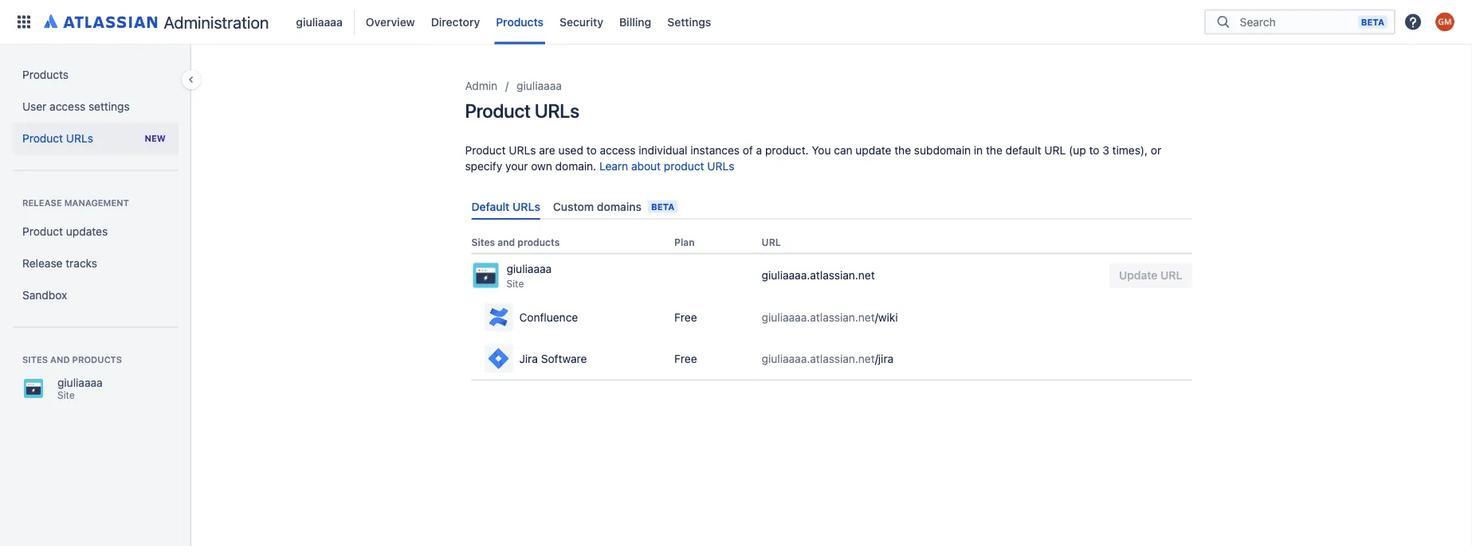 Task type: vqa. For each thing, say whether or not it's contained in the screenshot.
the bottom specific
no



Task type: locate. For each thing, give the bounding box(es) containing it.
billing
[[619, 15, 652, 28]]

2 release from the top
[[22, 257, 63, 270]]

1 vertical spatial products
[[72, 355, 122, 366]]

0 vertical spatial products
[[518, 237, 560, 248]]

0 horizontal spatial to
[[587, 144, 597, 157]]

free
[[674, 311, 697, 324], [674, 352, 697, 365]]

products link up settings at the top left
[[13, 59, 179, 91]]

can
[[834, 144, 853, 157]]

product updates link
[[13, 216, 179, 248]]

urls
[[535, 100, 579, 122], [66, 132, 93, 145], [509, 144, 536, 157], [707, 160, 735, 173], [513, 200, 540, 213]]

confluence
[[519, 311, 578, 324]]

product urls up are
[[465, 100, 579, 122]]

0 horizontal spatial giuliaaaa link
[[291, 9, 347, 35]]

search icon image
[[1214, 14, 1233, 30]]

release up sandbox
[[22, 257, 63, 270]]

giuliaaaa site
[[507, 262, 552, 289], [57, 377, 103, 401]]

specify
[[465, 160, 502, 173]]

0 vertical spatial and
[[498, 237, 515, 248]]

products left security
[[496, 15, 544, 28]]

the right update
[[895, 144, 911, 157]]

/jira
[[875, 352, 894, 365]]

0 horizontal spatial site
[[57, 390, 75, 401]]

default
[[1006, 144, 1042, 157]]

product inside product urls are used to access individual instances of a product. you can update the subdomain in the default url (up to 3 times), or specify your own domain.
[[465, 144, 506, 157]]

security
[[560, 15, 603, 28]]

giuliaaaa link right 'admin' link
[[517, 77, 562, 96]]

tab list containing default urls
[[465, 194, 1199, 220]]

tab list
[[465, 194, 1199, 220]]

products up user
[[22, 68, 69, 81]]

sites down sandbox
[[22, 355, 48, 366]]

0 vertical spatial url
[[1045, 144, 1066, 157]]

1 vertical spatial url
[[762, 237, 781, 248]]

access right user
[[50, 100, 85, 113]]

0 vertical spatial product urls
[[465, 100, 579, 122]]

products
[[496, 15, 544, 28], [22, 68, 69, 81]]

and down default urls tab
[[498, 237, 515, 248]]

1 horizontal spatial the
[[986, 144, 1003, 157]]

0 vertical spatial sites
[[472, 237, 495, 248]]

the right the in
[[986, 144, 1003, 157]]

plan
[[674, 237, 695, 248]]

management
[[64, 198, 129, 208]]

giuliaaaa link
[[291, 9, 347, 35], [517, 77, 562, 96]]

1 horizontal spatial sites and products
[[472, 237, 560, 248]]

1 vertical spatial giuliaaaa.atlassian.net
[[762, 311, 875, 324]]

products for topmost products link
[[496, 15, 544, 28]]

0 vertical spatial release
[[22, 198, 62, 208]]

and
[[498, 237, 515, 248], [50, 355, 70, 366]]

1 vertical spatial sites and products
[[22, 355, 122, 366]]

url left (up
[[1045, 144, 1066, 157]]

release inside 'link'
[[22, 257, 63, 270]]

1 horizontal spatial products
[[496, 15, 544, 28]]

jira software image
[[486, 346, 511, 372]]

giuliaaaa
[[296, 15, 343, 28], [517, 79, 562, 92], [507, 262, 552, 275], [57, 377, 103, 390]]

1 free from the top
[[674, 311, 697, 324]]

1 horizontal spatial to
[[1089, 144, 1100, 157]]

products
[[518, 237, 560, 248], [72, 355, 122, 366]]

to right used at the top left of the page
[[587, 144, 597, 157]]

1 vertical spatial and
[[50, 355, 70, 366]]

default
[[472, 200, 510, 213]]

and down sandbox
[[50, 355, 70, 366]]

release up product updates
[[22, 198, 62, 208]]

instances
[[691, 144, 740, 157]]

user access settings link
[[13, 91, 179, 123]]

2 the from the left
[[986, 144, 1003, 157]]

appswitcher icon image
[[14, 12, 33, 31]]

2 vertical spatial giuliaaaa.atlassian.net
[[762, 352, 875, 365]]

security link
[[555, 9, 608, 35]]

1 horizontal spatial access
[[600, 144, 636, 157]]

3
[[1103, 144, 1110, 157]]

jira
[[519, 352, 538, 365]]

0 vertical spatial giuliaaaa site
[[507, 262, 552, 289]]

1 horizontal spatial sites
[[472, 237, 495, 248]]

updates
[[66, 225, 108, 238]]

urls inside product urls are used to access individual instances of a product. you can update the subdomain in the default url (up to 3 times), or specify your own domain.
[[509, 144, 536, 157]]

1 horizontal spatial url
[[1045, 144, 1066, 157]]

product up specify
[[465, 144, 506, 157]]

1 horizontal spatial products
[[518, 237, 560, 248]]

sites and products down default urls tab
[[472, 237, 560, 248]]

1 horizontal spatial products link
[[491, 9, 548, 35]]

1 vertical spatial product urls
[[22, 132, 93, 145]]

1 the from the left
[[895, 144, 911, 157]]

products link
[[491, 9, 548, 35], [13, 59, 179, 91]]

to left 3
[[1089, 144, 1100, 157]]

0 vertical spatial site
[[507, 278, 524, 289]]

2 to from the left
[[1089, 144, 1100, 157]]

atlassian image
[[44, 11, 157, 30], [44, 11, 157, 30]]

beta
[[651, 202, 675, 212]]

products inside global navigation element
[[496, 15, 544, 28]]

about
[[631, 160, 661, 173]]

sites
[[472, 237, 495, 248], [22, 355, 48, 366]]

individual
[[639, 144, 688, 157]]

to
[[587, 144, 597, 157], [1089, 144, 1100, 157]]

access up learn
[[600, 144, 636, 157]]

learn about product urls link
[[599, 160, 735, 173]]

0 horizontal spatial sites and products
[[22, 355, 122, 366]]

giuliaaaa.atlassian.net for /jira
[[762, 352, 875, 365]]

0 horizontal spatial the
[[895, 144, 911, 157]]

giuliaaaa.atlassian.net down giuliaaaa.atlassian.net link
[[762, 311, 875, 324]]

admin
[[465, 79, 498, 92]]

1 vertical spatial products link
[[13, 59, 179, 91]]

administration link
[[38, 9, 275, 35]]

1 vertical spatial site
[[57, 390, 75, 401]]

global navigation element
[[10, 0, 1205, 44]]

billing link
[[615, 9, 656, 35]]

0 horizontal spatial products
[[72, 355, 122, 366]]

directory
[[431, 15, 480, 28]]

giuliaaaa.atlassian.net
[[762, 269, 875, 282], [762, 311, 875, 324], [762, 352, 875, 365]]

urls right default
[[513, 200, 540, 213]]

product urls
[[465, 100, 579, 122], [22, 132, 93, 145]]

domains
[[597, 200, 642, 213]]

1 release from the top
[[22, 198, 62, 208]]

the
[[895, 144, 911, 157], [986, 144, 1003, 157]]

0 vertical spatial products
[[496, 15, 544, 28]]

1 vertical spatial free
[[674, 352, 697, 365]]

1 vertical spatial sites
[[22, 355, 48, 366]]

1 horizontal spatial site
[[507, 278, 524, 289]]

0 horizontal spatial products
[[22, 68, 69, 81]]

1 vertical spatial access
[[600, 144, 636, 157]]

0 horizontal spatial access
[[50, 100, 85, 113]]

products link left security link
[[491, 9, 548, 35]]

product urls down user access settings
[[22, 132, 93, 145]]

sites and products down sandbox link
[[22, 355, 122, 366]]

1 horizontal spatial giuliaaaa site
[[507, 262, 552, 289]]

products down sandbox link
[[72, 355, 122, 366]]

jira software
[[519, 352, 587, 365]]

site
[[507, 278, 524, 289], [57, 390, 75, 401]]

2 giuliaaaa.atlassian.net from the top
[[762, 311, 875, 324]]

3 giuliaaaa.atlassian.net from the top
[[762, 352, 875, 365]]

access
[[50, 100, 85, 113], [600, 144, 636, 157]]

urls down user access settings
[[66, 132, 93, 145]]

urls up "your"
[[509, 144, 536, 157]]

0 vertical spatial giuliaaaa link
[[291, 9, 347, 35]]

0 vertical spatial giuliaaaa.atlassian.net
[[762, 269, 875, 282]]

your
[[505, 160, 528, 173]]

release
[[22, 198, 62, 208], [22, 257, 63, 270]]

0 horizontal spatial product urls
[[22, 132, 93, 145]]

1 vertical spatial giuliaaaa site
[[57, 377, 103, 401]]

default urls
[[472, 200, 540, 213]]

software
[[541, 352, 587, 365]]

free for giuliaaaa.atlassian.net /jira
[[674, 352, 697, 365]]

/wiki
[[875, 311, 898, 324]]

0 vertical spatial access
[[50, 100, 85, 113]]

giuliaaaa.atlassian.net up giuliaaaa.atlassian.net /wiki
[[762, 269, 875, 282]]

1 horizontal spatial giuliaaaa link
[[517, 77, 562, 96]]

1 vertical spatial products
[[22, 68, 69, 81]]

sites and products
[[472, 237, 560, 248], [22, 355, 122, 366]]

2 free from the top
[[674, 352, 697, 365]]

beta
[[1361, 17, 1385, 27]]

administration
[[164, 12, 269, 32]]

giuliaaaa inside global navigation element
[[296, 15, 343, 28]]

product.
[[765, 144, 809, 157]]

url up giuliaaaa.atlassian.net link
[[762, 237, 781, 248]]

products down default urls tab
[[518, 237, 560, 248]]

0 vertical spatial free
[[674, 311, 697, 324]]

domain.
[[555, 160, 596, 173]]

giuliaaaa link left overview "link"
[[291, 9, 347, 35]]

sites down default
[[472, 237, 495, 248]]

product
[[465, 100, 531, 122], [22, 132, 63, 145], [465, 144, 506, 157], [22, 225, 63, 238]]

default urls tab
[[465, 194, 547, 220]]

admin link
[[465, 77, 498, 96]]

url
[[1045, 144, 1066, 157], [762, 237, 781, 248]]

1 vertical spatial release
[[22, 257, 63, 270]]

giuliaaaa.atlassian.net down giuliaaaa.atlassian.net /wiki
[[762, 352, 875, 365]]

learn about product urls
[[599, 160, 735, 173]]



Task type: describe. For each thing, give the bounding box(es) containing it.
access inside "link"
[[50, 100, 85, 113]]

giuliaaaa.atlassian.net for /wiki
[[762, 311, 875, 324]]

confluence image
[[486, 305, 511, 330]]

giuliaaaa.atlassian.net /jira
[[762, 352, 894, 365]]

used
[[558, 144, 584, 157]]

sandbox link
[[13, 280, 179, 312]]

release for release tracks
[[22, 257, 63, 270]]

directory link
[[426, 9, 485, 35]]

confluence image
[[486, 305, 511, 330]]

0 horizontal spatial and
[[50, 355, 70, 366]]

product down user
[[22, 132, 63, 145]]

product down 'admin' link
[[465, 100, 531, 122]]

0 vertical spatial sites and products
[[472, 237, 560, 248]]

product up release tracks
[[22, 225, 63, 238]]

urls up are
[[535, 100, 579, 122]]

access inside product urls are used to access individual instances of a product. you can update the subdomain in the default url (up to 3 times), or specify your own domain.
[[600, 144, 636, 157]]

new
[[145, 134, 166, 144]]

overview link
[[361, 9, 420, 35]]

administration banner
[[0, 0, 1472, 45]]

0 vertical spatial products link
[[491, 9, 548, 35]]

are
[[539, 144, 555, 157]]

Search field
[[1235, 8, 1358, 36]]

custom domains
[[553, 200, 642, 213]]

(up
[[1069, 144, 1086, 157]]

a
[[756, 144, 762, 157]]

settings link
[[663, 9, 716, 35]]

or
[[1151, 144, 1162, 157]]

0 horizontal spatial giuliaaaa site
[[57, 377, 103, 401]]

of
[[743, 144, 753, 157]]

learn
[[599, 160, 628, 173]]

account image
[[1436, 12, 1455, 31]]

0 horizontal spatial url
[[762, 237, 781, 248]]

free for giuliaaaa.atlassian.net /wiki
[[674, 311, 697, 324]]

0 horizontal spatial products link
[[13, 59, 179, 91]]

1 horizontal spatial product urls
[[465, 100, 579, 122]]

user
[[22, 100, 47, 113]]

product
[[664, 160, 704, 173]]

url inside product urls are used to access individual instances of a product. you can update the subdomain in the default url (up to 3 times), or specify your own domain.
[[1045, 144, 1066, 157]]

tracks
[[66, 257, 97, 270]]

0 horizontal spatial sites
[[22, 355, 48, 366]]

custom
[[553, 200, 594, 213]]

urls down instances
[[707, 160, 735, 173]]

release for release management
[[22, 198, 62, 208]]

jira software image
[[486, 346, 511, 372]]

1 horizontal spatial and
[[498, 237, 515, 248]]

subdomain
[[914, 144, 971, 157]]

release management
[[22, 198, 129, 208]]

release tracks link
[[13, 248, 179, 280]]

overview
[[366, 15, 415, 28]]

urls inside tab
[[513, 200, 540, 213]]

1 giuliaaaa.atlassian.net from the top
[[762, 269, 875, 282]]

times),
[[1113, 144, 1148, 157]]

in
[[974, 144, 983, 157]]

settings
[[88, 100, 130, 113]]

1 to from the left
[[587, 144, 597, 157]]

you
[[812, 144, 831, 157]]

1 vertical spatial giuliaaaa link
[[517, 77, 562, 96]]

product urls are used to access individual instances of a product. you can update the subdomain in the default url (up to 3 times), or specify your own domain.
[[465, 144, 1162, 173]]

giuliaaaa.atlassian.net /wiki
[[762, 311, 898, 324]]

release tracks
[[22, 257, 97, 270]]

help icon image
[[1404, 12, 1423, 31]]

sandbox
[[22, 289, 67, 302]]

own
[[531, 160, 552, 173]]

giuliaaaa.atlassian.net link
[[762, 269, 875, 282]]

products for leftmost products link
[[22, 68, 69, 81]]

product updates
[[22, 225, 108, 238]]

user access settings
[[22, 100, 130, 113]]

update
[[856, 144, 892, 157]]

settings
[[667, 15, 711, 28]]



